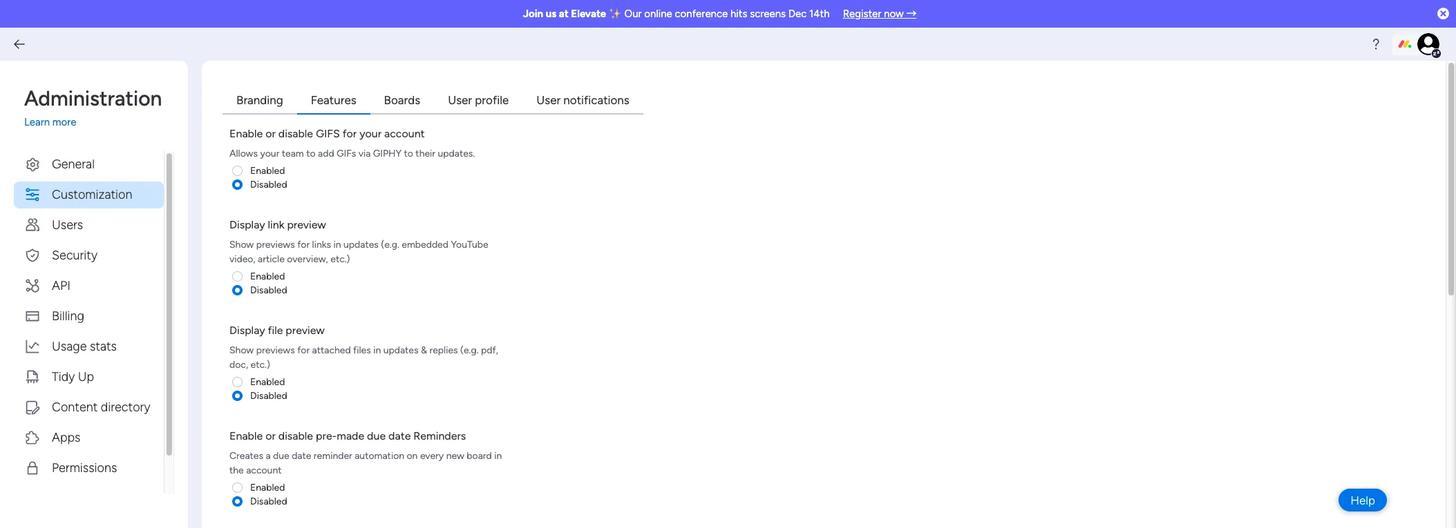Task type: locate. For each thing, give the bounding box(es) containing it.
due right a
[[273, 450, 289, 462]]

0 horizontal spatial your
[[260, 148, 280, 159]]

in inside show previews for links in updates (e.g. embedded youtube video, article overview, etc.)
[[334, 239, 341, 251]]

enabled down article
[[250, 271, 285, 282]]

→
[[907, 8, 917, 20]]

preview right file at the left bottom of page
[[286, 324, 325, 337]]

2 disable from the top
[[278, 430, 313, 443]]

features link
[[297, 88, 370, 114]]

1 vertical spatial your
[[260, 148, 280, 159]]

user profile
[[448, 93, 509, 107]]

help image
[[1370, 37, 1383, 51]]

usage
[[52, 339, 87, 354]]

1 show from the top
[[230, 239, 254, 251]]

user inside 'link'
[[448, 93, 472, 107]]

1 vertical spatial etc.)
[[251, 359, 270, 371]]

disable for gifs
[[278, 127, 313, 140]]

show inside show previews for attached files in updates & replies (e.g. pdf, doc, etc.)
[[230, 345, 254, 356]]

dec
[[789, 8, 807, 20]]

display
[[230, 218, 265, 231], [230, 324, 265, 337]]

display link preview
[[230, 218, 326, 231]]

etc.) down links
[[331, 253, 350, 265]]

show up doc,
[[230, 345, 254, 356]]

1 disable from the top
[[278, 127, 313, 140]]

disable up team
[[278, 127, 313, 140]]

(e.g. left pdf,
[[460, 345, 479, 356]]

0 vertical spatial show
[[230, 239, 254, 251]]

0 vertical spatial preview
[[287, 218, 326, 231]]

register
[[843, 8, 882, 20]]

user notifications
[[537, 93, 630, 107]]

1 disabled from the top
[[250, 179, 287, 190]]

in right links
[[334, 239, 341, 251]]

user for user profile
[[448, 93, 472, 107]]

3 disabled from the top
[[250, 390, 287, 402]]

updates inside show previews for attached files in updates & replies (e.g. pdf, doc, etc.)
[[383, 345, 419, 356]]

your
[[360, 127, 382, 140], [260, 148, 280, 159]]

disable left pre-
[[278, 430, 313, 443]]

for inside show previews for attached files in updates & replies (e.g. pdf, doc, etc.)
[[297, 345, 310, 356]]

1 vertical spatial display
[[230, 324, 265, 337]]

disabled down article
[[250, 284, 287, 296]]

for
[[343, 127, 357, 140], [297, 239, 310, 251], [297, 345, 310, 356]]

1 horizontal spatial etc.)
[[331, 253, 350, 265]]

2 previews from the top
[[256, 345, 295, 356]]

your up 'via'
[[360, 127, 382, 140]]

0 horizontal spatial date
[[292, 450, 311, 462]]

at
[[559, 8, 569, 20]]

screens
[[750, 8, 786, 20]]

(e.g. inside show previews for links in updates (e.g. embedded youtube video, article overview, etc.)
[[381, 239, 399, 251]]

enabled down file at the left bottom of page
[[250, 376, 285, 388]]

directory
[[101, 400, 150, 415]]

0 vertical spatial etc.)
[[331, 253, 350, 265]]

✨
[[609, 8, 622, 20]]

0 vertical spatial enable
[[230, 127, 263, 140]]

your left team
[[260, 148, 280, 159]]

0 horizontal spatial etc.)
[[251, 359, 270, 371]]

0 vertical spatial previews
[[256, 239, 295, 251]]

user notifications link
[[523, 88, 643, 114]]

4 enabled from the top
[[250, 482, 285, 494]]

1 horizontal spatial in
[[373, 345, 381, 356]]

back to workspace image
[[12, 37, 26, 51]]

learn more link
[[24, 115, 174, 130]]

display file preview
[[230, 324, 325, 337]]

0 vertical spatial account
[[384, 127, 425, 140]]

disabled for enable or disable pre-made due date reminders
[[250, 496, 287, 508]]

display left file at the left bottom of page
[[230, 324, 265, 337]]

previews inside show previews for links in updates (e.g. embedded youtube video, article overview, etc.)
[[256, 239, 295, 251]]

date left reminder
[[292, 450, 311, 462]]

profile
[[475, 93, 509, 107]]

usage stats button
[[14, 334, 164, 361]]

(e.g.
[[381, 239, 399, 251], [460, 345, 479, 356]]

1 horizontal spatial your
[[360, 127, 382, 140]]

user left notifications
[[537, 93, 561, 107]]

1 vertical spatial in
[[373, 345, 381, 356]]

1 vertical spatial date
[[292, 450, 311, 462]]

gifs
[[337, 148, 356, 159]]

1 vertical spatial show
[[230, 345, 254, 356]]

show for display link preview
[[230, 239, 254, 251]]

the
[[230, 465, 244, 477]]

1 horizontal spatial date
[[389, 430, 411, 443]]

show
[[230, 239, 254, 251], [230, 345, 254, 356]]

1 vertical spatial or
[[266, 430, 276, 443]]

in
[[334, 239, 341, 251], [373, 345, 381, 356], [494, 450, 502, 462]]

enable for enable or disable pre-made due date reminders
[[230, 430, 263, 443]]

0 vertical spatial due
[[367, 430, 386, 443]]

1 vertical spatial for
[[297, 239, 310, 251]]

show for display file preview
[[230, 345, 254, 356]]

reminder
[[314, 450, 352, 462]]

date
[[389, 430, 411, 443], [292, 450, 311, 462]]

1 vertical spatial previews
[[256, 345, 295, 356]]

(e.g. inside show previews for attached files in updates & replies (e.g. pdf, doc, etc.)
[[460, 345, 479, 356]]

for up allows your team to add gifs via giphy to their updates.
[[343, 127, 357, 140]]

2 or from the top
[[266, 430, 276, 443]]

0 horizontal spatial updates
[[344, 239, 379, 251]]

due up the automation
[[367, 430, 386, 443]]

enable up creates
[[230, 430, 263, 443]]

enable up allows
[[230, 127, 263, 140]]

previews for link
[[256, 239, 295, 251]]

for up overview,
[[297, 239, 310, 251]]

previews down file at the left bottom of page
[[256, 345, 295, 356]]

due
[[367, 430, 386, 443], [273, 450, 289, 462]]

0 vertical spatial disable
[[278, 127, 313, 140]]

1 vertical spatial preview
[[286, 324, 325, 337]]

date inside creates a due date reminder automation on every new board in the account
[[292, 450, 311, 462]]

0 horizontal spatial account
[[246, 465, 282, 477]]

1 vertical spatial (e.g.
[[460, 345, 479, 356]]

show up video,
[[230, 239, 254, 251]]

1 vertical spatial due
[[273, 450, 289, 462]]

account up giphy
[[384, 127, 425, 140]]

show previews for attached files in updates & replies (e.g. pdf, doc, etc.)
[[230, 345, 498, 371]]

previews up article
[[256, 239, 295, 251]]

embedded
[[402, 239, 449, 251]]

updates.
[[438, 148, 475, 159]]

enable
[[230, 127, 263, 140], [230, 430, 263, 443]]

2 vertical spatial in
[[494, 450, 502, 462]]

add
[[318, 148, 334, 159]]

via
[[359, 148, 371, 159]]

notifications
[[564, 93, 630, 107]]

1 enabled from the top
[[250, 165, 285, 177]]

disabled
[[250, 179, 287, 190], [250, 284, 287, 296], [250, 390, 287, 402], [250, 496, 287, 508]]

show inside show previews for links in updates (e.g. embedded youtube video, article overview, etc.)
[[230, 239, 254, 251]]

1 to from the left
[[306, 148, 316, 159]]

to left add
[[306, 148, 316, 159]]

due inside creates a due date reminder automation on every new board in the account
[[273, 450, 289, 462]]

2 enable from the top
[[230, 430, 263, 443]]

enabled down a
[[250, 482, 285, 494]]

enabled down allows
[[250, 165, 285, 177]]

0 horizontal spatial to
[[306, 148, 316, 159]]

disable
[[278, 127, 313, 140], [278, 430, 313, 443]]

date up on
[[389, 430, 411, 443]]

1 vertical spatial updates
[[383, 345, 419, 356]]

0 vertical spatial in
[[334, 239, 341, 251]]

0 vertical spatial updates
[[344, 239, 379, 251]]

apps
[[52, 430, 80, 446]]

account down a
[[246, 465, 282, 477]]

security button
[[14, 242, 164, 269]]

or down branding link
[[266, 127, 276, 140]]

display for display link preview
[[230, 218, 265, 231]]

enable or disable gifs for your account
[[230, 127, 425, 140]]

preview for display file preview
[[286, 324, 325, 337]]

etc.) inside show previews for attached files in updates & replies (e.g. pdf, doc, etc.)
[[251, 359, 270, 371]]

1 vertical spatial enable
[[230, 430, 263, 443]]

or up a
[[266, 430, 276, 443]]

2 disabled from the top
[[250, 284, 287, 296]]

updates left "&"
[[383, 345, 419, 356]]

0 horizontal spatial (e.g.
[[381, 239, 399, 251]]

creates
[[230, 450, 263, 462]]

apps button
[[14, 425, 164, 452]]

2 display from the top
[[230, 324, 265, 337]]

2 user from the left
[[537, 93, 561, 107]]

elevate
[[571, 8, 606, 20]]

display left link
[[230, 218, 265, 231]]

1 horizontal spatial updates
[[383, 345, 419, 356]]

previews inside show previews for attached files in updates & replies (e.g. pdf, doc, etc.)
[[256, 345, 295, 356]]

enable or disable pre-made due date reminders
[[230, 430, 466, 443]]

1 vertical spatial account
[[246, 465, 282, 477]]

0 horizontal spatial user
[[448, 93, 472, 107]]

video,
[[230, 253, 256, 265]]

for inside show previews for links in updates (e.g. embedded youtube video, article overview, etc.)
[[297, 239, 310, 251]]

to
[[306, 148, 316, 159], [404, 148, 413, 159]]

2 enabled from the top
[[250, 271, 285, 282]]

1 horizontal spatial account
[[384, 127, 425, 140]]

0 vertical spatial for
[[343, 127, 357, 140]]

0 vertical spatial or
[[266, 127, 276, 140]]

updates right links
[[344, 239, 379, 251]]

article
[[258, 253, 285, 265]]

replies
[[430, 345, 458, 356]]

1 vertical spatial disable
[[278, 430, 313, 443]]

account
[[384, 127, 425, 140], [246, 465, 282, 477]]

1 display from the top
[[230, 218, 265, 231]]

enabled
[[250, 165, 285, 177], [250, 271, 285, 282], [250, 376, 285, 388], [250, 482, 285, 494]]

disabled down a
[[250, 496, 287, 508]]

etc.)
[[331, 253, 350, 265], [251, 359, 270, 371]]

branding
[[236, 93, 283, 107]]

1 horizontal spatial user
[[537, 93, 561, 107]]

content directory button
[[14, 394, 164, 421]]

permissions button
[[14, 455, 164, 482]]

0 horizontal spatial in
[[334, 239, 341, 251]]

etc.) right doc,
[[251, 359, 270, 371]]

user left profile
[[448, 93, 472, 107]]

1 previews from the top
[[256, 239, 295, 251]]

3 enabled from the top
[[250, 376, 285, 388]]

preview up links
[[287, 218, 326, 231]]

0 horizontal spatial due
[[273, 450, 289, 462]]

1 enable from the top
[[230, 127, 263, 140]]

help button
[[1339, 489, 1387, 512]]

0 vertical spatial (e.g.
[[381, 239, 399, 251]]

content directory
[[52, 400, 150, 415]]

0 vertical spatial display
[[230, 218, 265, 231]]

in right the board
[[494, 450, 502, 462]]

1 user from the left
[[448, 93, 472, 107]]

user for user notifications
[[537, 93, 561, 107]]

general button
[[14, 151, 164, 178]]

on
[[407, 450, 418, 462]]

disabled up a
[[250, 390, 287, 402]]

preview
[[287, 218, 326, 231], [286, 324, 325, 337]]

1 horizontal spatial (e.g.
[[460, 345, 479, 356]]

a
[[266, 450, 271, 462]]

etc.) inside show previews for links in updates (e.g. embedded youtube video, article overview, etc.)
[[331, 253, 350, 265]]

2 vertical spatial for
[[297, 345, 310, 356]]

in right files
[[373, 345, 381, 356]]

pre-
[[316, 430, 337, 443]]

stats
[[90, 339, 117, 354]]

2 horizontal spatial in
[[494, 450, 502, 462]]

(e.g. left embedded
[[381, 239, 399, 251]]

disabled down team
[[250, 179, 287, 190]]

4 disabled from the top
[[250, 496, 287, 508]]

2 show from the top
[[230, 345, 254, 356]]

to left their
[[404, 148, 413, 159]]

for left attached
[[297, 345, 310, 356]]

1 or from the top
[[266, 127, 276, 140]]

1 horizontal spatial to
[[404, 148, 413, 159]]

conference
[[675, 8, 728, 20]]

board
[[467, 450, 492, 462]]



Task type: vqa. For each thing, say whether or not it's contained in the screenshot.
2nd Signs from the bottom of the Region containing Assigns me to an Item
no



Task type: describe. For each thing, give the bounding box(es) containing it.
creates a due date reminder automation on every new board in the account
[[230, 450, 502, 477]]

jacob simon image
[[1418, 33, 1440, 55]]

new
[[446, 450, 465, 462]]

content
[[52, 400, 98, 415]]

links
[[312, 239, 331, 251]]

etc.) for display file preview
[[251, 359, 270, 371]]

giphy
[[373, 148, 402, 159]]

general
[[52, 157, 95, 172]]

overview,
[[287, 253, 328, 265]]

up
[[78, 370, 94, 385]]

more
[[52, 116, 76, 129]]

file
[[268, 324, 283, 337]]

show previews for links in updates (e.g. embedded youtube video, article overview, etc.)
[[230, 239, 489, 265]]

enabled for display link preview
[[250, 271, 285, 282]]

in inside creates a due date reminder automation on every new board in the account
[[494, 450, 502, 462]]

link
[[268, 218, 284, 231]]

enable for enable or disable gifs for your account
[[230, 127, 263, 140]]

tidy up button
[[14, 364, 164, 391]]

administration
[[24, 86, 162, 111]]

enabled for display file preview
[[250, 376, 285, 388]]

join us at elevate ✨ our online conference hits screens dec 14th
[[523, 8, 830, 20]]

attached
[[312, 345, 351, 356]]

permissions
[[52, 461, 117, 476]]

users
[[52, 217, 83, 233]]

our
[[625, 8, 642, 20]]

made
[[337, 430, 364, 443]]

security
[[52, 248, 98, 263]]

gifs
[[316, 127, 340, 140]]

customization
[[52, 187, 132, 202]]

usage stats
[[52, 339, 117, 354]]

doc,
[[230, 359, 248, 371]]

2 to from the left
[[404, 148, 413, 159]]

boards
[[384, 93, 420, 107]]

api button
[[14, 273, 164, 300]]

enabled for enable or disable gifs for your account
[[250, 165, 285, 177]]

tidy
[[52, 370, 75, 385]]

for for display link preview
[[297, 239, 310, 251]]

reminders
[[414, 430, 466, 443]]

help
[[1351, 494, 1376, 508]]

users button
[[14, 212, 164, 239]]

0 vertical spatial your
[[360, 127, 382, 140]]

or for enable or disable gifs for your account
[[266, 127, 276, 140]]

1 horizontal spatial due
[[367, 430, 386, 443]]

their
[[416, 148, 436, 159]]

join
[[523, 8, 543, 20]]

in inside show previews for attached files in updates & replies (e.g. pdf, doc, etc.)
[[373, 345, 381, 356]]

&
[[421, 345, 427, 356]]

now
[[884, 8, 904, 20]]

api
[[52, 278, 70, 293]]

disable for pre-
[[278, 430, 313, 443]]

for for display file preview
[[297, 345, 310, 356]]

billing button
[[14, 303, 164, 330]]

register now → link
[[843, 8, 917, 20]]

14th
[[810, 8, 830, 20]]

hits
[[731, 8, 748, 20]]

user profile link
[[434, 88, 523, 114]]

customization button
[[14, 181, 164, 208]]

automation
[[355, 450, 404, 462]]

disabled for display file preview
[[250, 390, 287, 402]]

0 vertical spatial date
[[389, 430, 411, 443]]

or for enable or disable pre-made due date reminders
[[266, 430, 276, 443]]

billing
[[52, 309, 84, 324]]

pdf,
[[481, 345, 498, 356]]

youtube
[[451, 239, 489, 251]]

register now →
[[843, 8, 917, 20]]

online
[[645, 8, 672, 20]]

disabled for display link preview
[[250, 284, 287, 296]]

learn
[[24, 116, 50, 129]]

administration learn more
[[24, 86, 162, 129]]

display for display file preview
[[230, 324, 265, 337]]

tidy up
[[52, 370, 94, 385]]

features
[[311, 93, 356, 107]]

us
[[546, 8, 557, 20]]

account inside creates a due date reminder automation on every new board in the account
[[246, 465, 282, 477]]

files
[[353, 345, 371, 356]]

preview for display link preview
[[287, 218, 326, 231]]

team
[[282, 148, 304, 159]]

allows your team to add gifs via giphy to their updates.
[[230, 148, 475, 159]]

etc.) for display link preview
[[331, 253, 350, 265]]

allows
[[230, 148, 258, 159]]

disabled for enable or disable gifs for your account
[[250, 179, 287, 190]]

previews for file
[[256, 345, 295, 356]]

enabled for enable or disable pre-made due date reminders
[[250, 482, 285, 494]]

boards link
[[370, 88, 434, 114]]

updates inside show previews for links in updates (e.g. embedded youtube video, article overview, etc.)
[[344, 239, 379, 251]]

branding link
[[223, 88, 297, 114]]



